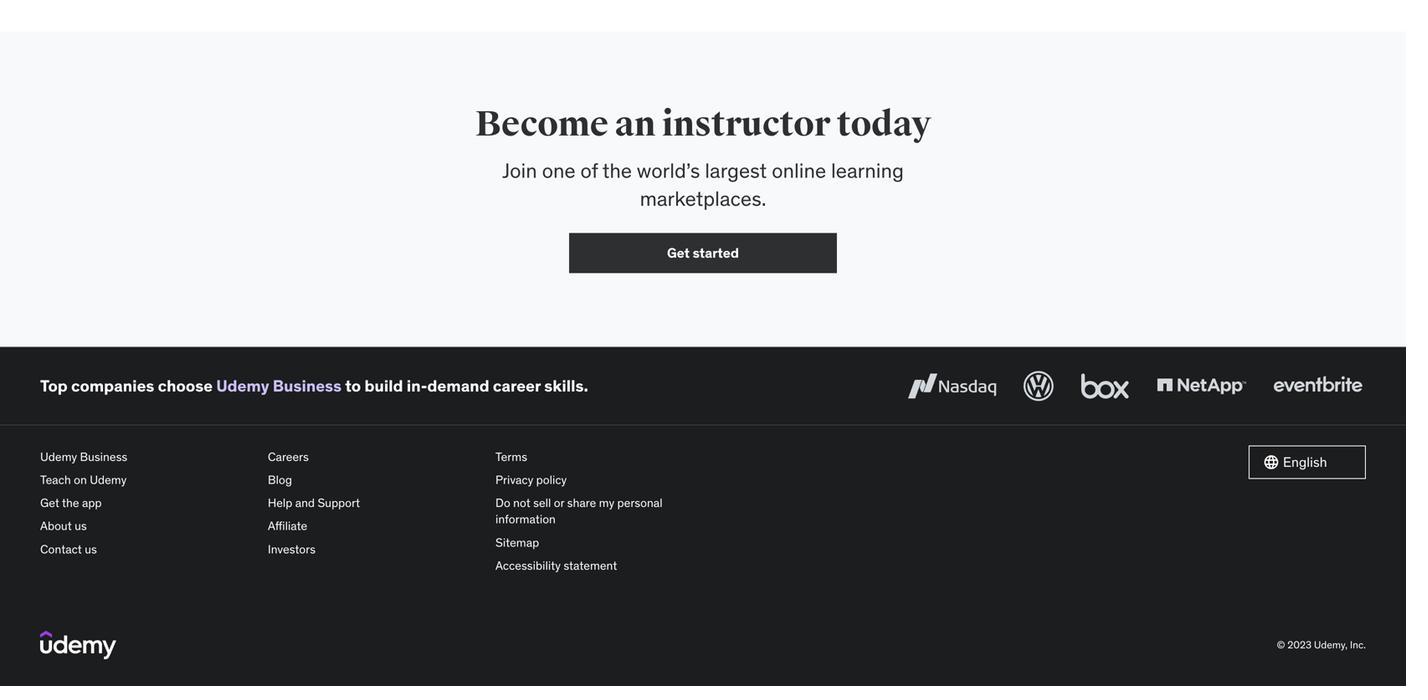 Task type: vqa. For each thing, say whether or not it's contained in the screenshot.
online
yes



Task type: describe. For each thing, give the bounding box(es) containing it.
companies
[[71, 376, 154, 396]]

the inside join one of the world's largest online learning marketplaces.
[[603, 158, 632, 183]]

or
[[554, 496, 565, 511]]

demand
[[428, 376, 490, 396]]

statement
[[564, 558, 617, 574]]

in-
[[407, 376, 428, 396]]

terms privacy policy do not sell or share my personal information sitemap accessibility statement
[[496, 450, 663, 574]]

join one of the world's largest online learning marketplaces.
[[502, 158, 904, 211]]

help
[[268, 496, 293, 511]]

do
[[496, 496, 511, 511]]

blog
[[268, 473, 292, 488]]

2 horizontal spatial udemy
[[216, 376, 269, 396]]

online
[[772, 158, 827, 183]]

accessibility statement link
[[496, 555, 710, 578]]

1 vertical spatial udemy
[[40, 450, 77, 465]]

volkswagen image
[[1021, 368, 1058, 405]]

contact
[[40, 542, 82, 557]]

privacy
[[496, 473, 534, 488]]

to
[[345, 376, 361, 396]]

terms link
[[496, 446, 710, 469]]

eventbrite image
[[1270, 368, 1367, 405]]

blog link
[[268, 469, 482, 492]]

learning
[[832, 158, 904, 183]]

choose
[[158, 376, 213, 396]]

the inside udemy business teach on udemy get the app about us contact us
[[62, 496, 79, 511]]

not
[[513, 496, 531, 511]]

policy
[[536, 473, 567, 488]]

sell
[[534, 496, 551, 511]]

marketplaces.
[[640, 186, 767, 211]]

investors
[[268, 542, 316, 557]]

today
[[837, 102, 932, 146]]

get started
[[667, 244, 739, 262]]

share
[[567, 496, 596, 511]]

become an instructor today
[[475, 102, 932, 146]]

help and support link
[[268, 492, 482, 515]]

affiliate
[[268, 519, 308, 534]]

largest
[[705, 158, 767, 183]]

top companies choose udemy business to build in-demand career skills.
[[40, 376, 589, 396]]

privacy policy link
[[496, 469, 710, 492]]



Task type: locate. For each thing, give the bounding box(es) containing it.
affiliate link
[[268, 515, 482, 538]]

personal
[[618, 496, 663, 511]]

udemy business teach on udemy get the app about us contact us
[[40, 450, 127, 557]]

us
[[75, 519, 87, 534], [85, 542, 97, 557]]

top
[[40, 376, 68, 396]]

get inside button
[[667, 244, 690, 262]]

app
[[82, 496, 102, 511]]

one
[[542, 158, 576, 183]]

us right contact
[[85, 542, 97, 557]]

1 vertical spatial us
[[85, 542, 97, 557]]

and
[[295, 496, 315, 511]]

0 horizontal spatial the
[[62, 496, 79, 511]]

1 vertical spatial business
[[80, 450, 127, 465]]

1 horizontal spatial get
[[667, 244, 690, 262]]

teach
[[40, 473, 71, 488]]

1 horizontal spatial udemy
[[90, 473, 127, 488]]

0 vertical spatial udemy business link
[[216, 376, 342, 396]]

1 vertical spatial get
[[40, 496, 59, 511]]

business up on
[[80, 450, 127, 465]]

on
[[74, 473, 87, 488]]

an
[[615, 102, 656, 146]]

started
[[693, 244, 739, 262]]

sitemap
[[496, 535, 539, 550]]

1 vertical spatial udemy business link
[[40, 446, 255, 469]]

1 horizontal spatial business
[[273, 376, 342, 396]]

business inside udemy business teach on udemy get the app about us contact us
[[80, 450, 127, 465]]

english button
[[1249, 446, 1367, 479]]

about
[[40, 519, 72, 534]]

of
[[581, 158, 598, 183]]

do not sell or share my personal information button
[[496, 492, 710, 532]]

1 vertical spatial the
[[62, 496, 79, 511]]

0 horizontal spatial udemy
[[40, 450, 77, 465]]

0 vertical spatial business
[[273, 376, 342, 396]]

small image
[[1264, 454, 1280, 471]]

udemy up teach
[[40, 450, 77, 465]]

the
[[603, 158, 632, 183], [62, 496, 79, 511]]

careers blog help and support affiliate investors
[[268, 450, 360, 557]]

get started button
[[569, 233, 837, 273]]

box image
[[1078, 368, 1134, 405]]

udemy business link up get the app link on the left of page
[[40, 446, 255, 469]]

udemy
[[216, 376, 269, 396], [40, 450, 77, 465], [90, 473, 127, 488]]

about us link
[[40, 515, 255, 538]]

terms
[[496, 450, 528, 465]]

get down teach
[[40, 496, 59, 511]]

contact us link
[[40, 538, 255, 561]]

© 2023 udemy, inc.
[[1278, 639, 1367, 652]]

nasdaq image
[[904, 368, 1001, 405]]

get
[[667, 244, 690, 262], [40, 496, 59, 511]]

get the app link
[[40, 492, 255, 515]]

0 vertical spatial get
[[667, 244, 690, 262]]

2 vertical spatial udemy
[[90, 473, 127, 488]]

0 vertical spatial the
[[603, 158, 632, 183]]

us right about
[[75, 519, 87, 534]]

my
[[599, 496, 615, 511]]

netapp image
[[1154, 368, 1250, 405]]

skills.
[[545, 376, 589, 396]]

0 vertical spatial us
[[75, 519, 87, 534]]

careers link
[[268, 446, 482, 469]]

0 horizontal spatial get
[[40, 496, 59, 511]]

become
[[475, 102, 609, 146]]

careers
[[268, 450, 309, 465]]

build
[[365, 376, 403, 396]]

0 horizontal spatial business
[[80, 450, 127, 465]]

udemy business link
[[216, 376, 342, 396], [40, 446, 255, 469]]

accessibility
[[496, 558, 561, 574]]

©
[[1278, 639, 1286, 652]]

udemy,
[[1315, 639, 1348, 652]]

udemy business link up careers
[[216, 376, 342, 396]]

get inside udemy business teach on udemy get the app about us contact us
[[40, 496, 59, 511]]

english
[[1284, 454, 1328, 471]]

teach on udemy link
[[40, 469, 255, 492]]

get left "started"
[[667, 244, 690, 262]]

sitemap link
[[496, 532, 710, 555]]

2023
[[1288, 639, 1312, 652]]

udemy image
[[40, 631, 116, 660]]

support
[[318, 496, 360, 511]]

business left to on the bottom left of the page
[[273, 376, 342, 396]]

the right of
[[603, 158, 632, 183]]

world's
[[637, 158, 700, 183]]

1 horizontal spatial the
[[603, 158, 632, 183]]

the left app
[[62, 496, 79, 511]]

join
[[502, 158, 537, 183]]

inc.
[[1351, 639, 1367, 652]]

information
[[496, 512, 556, 527]]

career
[[493, 376, 541, 396]]

udemy right choose
[[216, 376, 269, 396]]

investors link
[[268, 538, 482, 561]]

business
[[273, 376, 342, 396], [80, 450, 127, 465]]

udemy right on
[[90, 473, 127, 488]]

instructor
[[662, 102, 831, 146]]

0 vertical spatial udemy
[[216, 376, 269, 396]]



